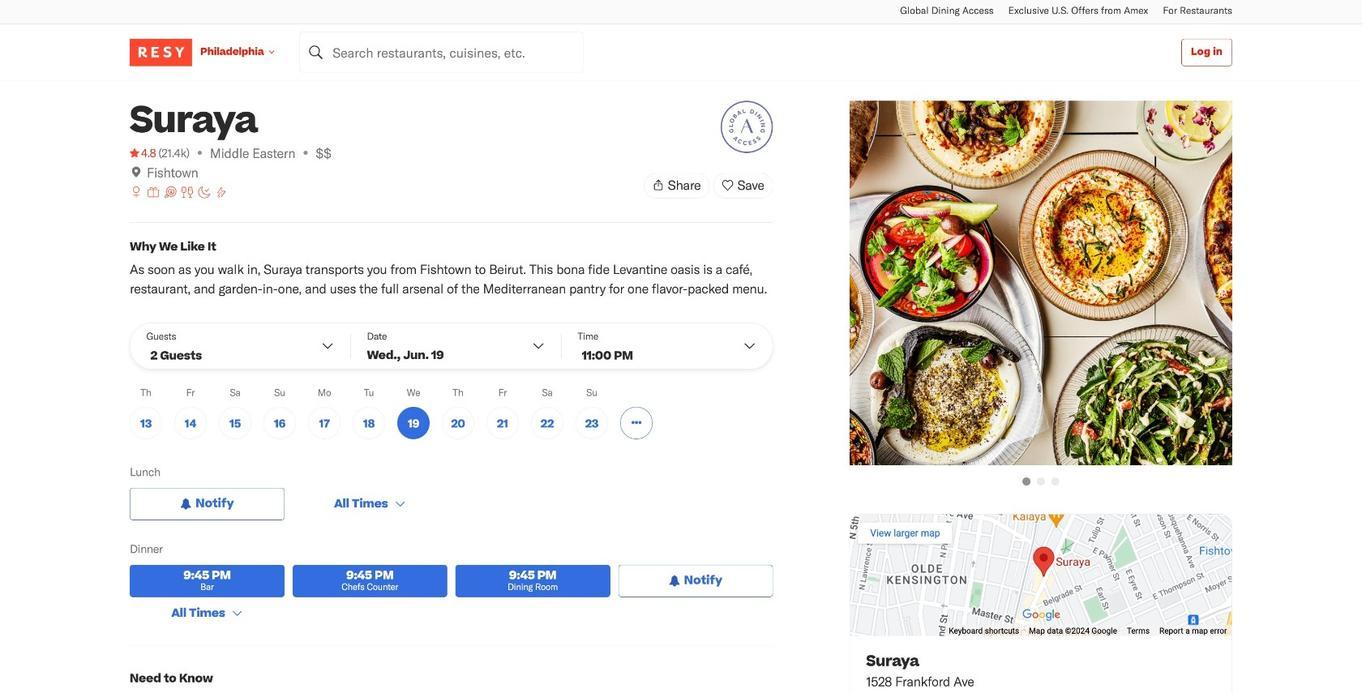 Task type: vqa. For each thing, say whether or not it's contained in the screenshot.
Search restaurants, cuisines, etc. text field
yes



Task type: locate. For each thing, give the bounding box(es) containing it.
4.8 out of 5 stars image
[[130, 145, 156, 161]]

None field
[[300, 32, 584, 73]]

Search restaurants, cuisines, etc. text field
[[300, 32, 584, 73]]



